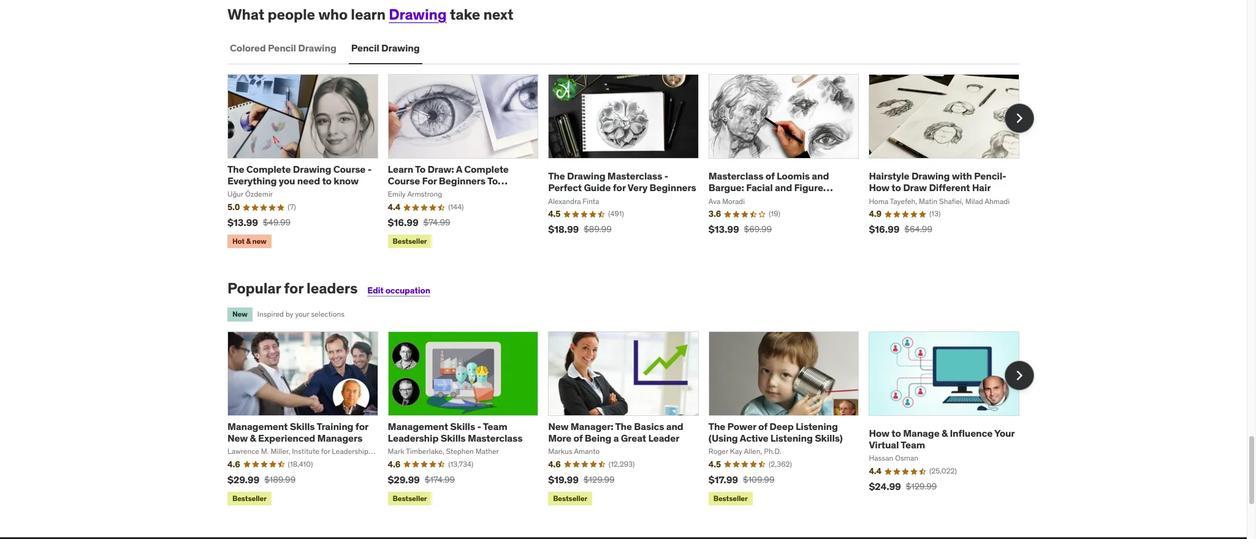 Task type: locate. For each thing, give the bounding box(es) containing it.
how left draw
[[869, 182, 890, 194]]

how
[[869, 182, 890, 194], [869, 427, 890, 440]]

0 horizontal spatial to
[[415, 163, 426, 175]]

the power of deep listening (using active listening skills)
[[709, 421, 843, 445]]

2 horizontal spatial for
[[613, 182, 626, 194]]

new left manager:
[[548, 421, 569, 433]]

1 horizontal spatial beginners
[[650, 182, 697, 194]]

facial
[[747, 182, 773, 194]]

of
[[766, 170, 775, 182], [759, 421, 768, 433], [574, 432, 583, 445]]

draw:
[[428, 163, 454, 175]]

course left for
[[388, 175, 420, 187]]

0 vertical spatial carousel element
[[228, 74, 1035, 251]]

inspired
[[257, 310, 284, 319]]

course right need
[[333, 163, 366, 175]]

what
[[228, 5, 265, 24]]

1 complete from the left
[[246, 163, 291, 175]]

drawing inside button
[[382, 42, 420, 54]]

1 horizontal spatial pencil
[[351, 42, 379, 54]]

1 how from the top
[[869, 182, 890, 194]]

hairstyle drawing with pencil- how to draw different hair link
[[869, 170, 1007, 194]]

next image
[[1010, 109, 1030, 128], [1010, 366, 1030, 386]]

0 vertical spatial team
[[483, 421, 508, 433]]

popular for leaders
[[228, 279, 358, 298]]

2 carousel element from the top
[[228, 332, 1035, 509]]

complete right the a
[[464, 163, 509, 175]]

2 horizontal spatial masterclass
[[709, 170, 764, 182]]

2 vertical spatial for
[[356, 421, 368, 433]]

0 horizontal spatial complete
[[246, 163, 291, 175]]

by
[[286, 310, 294, 319]]

& inside the "management skills training for new & experienced managers"
[[250, 432, 256, 445]]

management inside management skills - team leadership skills masterclass
[[388, 421, 448, 433]]

the
[[228, 163, 244, 175], [548, 170, 565, 182], [615, 421, 632, 433], [709, 421, 726, 433]]

for up by
[[284, 279, 304, 298]]

draw
[[903, 182, 927, 194]]

new for new
[[232, 310, 248, 319]]

0 horizontal spatial -
[[368, 163, 372, 175]]

popular
[[228, 279, 281, 298]]

1 horizontal spatial and
[[775, 182, 792, 194]]

a
[[614, 432, 619, 445]]

skills
[[290, 421, 315, 433], [450, 421, 475, 433], [441, 432, 466, 445]]

1 horizontal spatial management
[[388, 421, 448, 433]]

the complete drawing course - everything you need to know
[[228, 163, 372, 187]]

to right "learn"
[[415, 163, 426, 175]]

how left manage
[[869, 427, 890, 440]]

& inside how to manage & influence your virtual team
[[942, 427, 948, 440]]

for right training
[[356, 421, 368, 433]]

& left experienced
[[250, 432, 256, 445]]

& right manage
[[942, 427, 948, 440]]

drawing inside the drawing masterclass - perfect guide for very beginners
[[567, 170, 606, 182]]

for left very
[[613, 182, 626, 194]]

managers
[[317, 432, 363, 445]]

management skills - team leadership skills masterclass
[[388, 421, 523, 445]]

to left manage
[[892, 427, 901, 440]]

team
[[483, 421, 508, 433], [901, 439, 925, 451]]

1 horizontal spatial team
[[901, 439, 925, 451]]

who
[[318, 5, 348, 24]]

the drawing masterclass - perfect guide for very beginners link
[[548, 170, 697, 194]]

of inside masterclass of loomis and bargue: facial and figure drawing
[[766, 170, 775, 182]]

basics
[[634, 421, 664, 433]]

new manager: the basics and more of being a great leader
[[548, 421, 684, 445]]

2 next image from the top
[[1010, 366, 1030, 386]]

1 vertical spatial for
[[284, 279, 304, 298]]

of left deep
[[759, 421, 768, 433]]

0 horizontal spatial masterclass
[[468, 432, 523, 445]]

to
[[415, 163, 426, 175], [487, 175, 498, 187]]

the left guide
[[548, 170, 565, 182]]

influence
[[950, 427, 993, 440]]

leadership
[[388, 432, 439, 445]]

new
[[232, 310, 248, 319], [548, 421, 569, 433], [228, 432, 248, 445]]

0 horizontal spatial pencil
[[268, 42, 296, 54]]

of right more
[[574, 432, 583, 445]]

leaders
[[307, 279, 358, 298]]

team inside management skills - team leadership skills masterclass
[[483, 421, 508, 433]]

pencil inside button
[[351, 42, 379, 54]]

colored pencil drawing
[[230, 42, 337, 54]]

1 horizontal spatial -
[[477, 421, 481, 433]]

of inside the power of deep listening (using active listening skills)
[[759, 421, 768, 433]]

with
[[952, 170, 973, 182]]

0 horizontal spatial beginners
[[439, 175, 486, 187]]

and right loomis
[[812, 170, 829, 182]]

of inside new manager: the basics and more of being a great leader
[[574, 432, 583, 445]]

1 vertical spatial next image
[[1010, 366, 1030, 386]]

carousel element
[[228, 74, 1035, 251], [228, 332, 1035, 509]]

1 horizontal spatial masterclass
[[608, 170, 663, 182]]

perfect
[[548, 182, 582, 194]]

skills inside the "management skills training for new & experienced managers"
[[290, 421, 315, 433]]

pencil
[[268, 42, 296, 54], [351, 42, 379, 54]]

the inside the complete drawing course - everything you need to know
[[228, 163, 244, 175]]

the left power
[[709, 421, 726, 433]]

1 horizontal spatial complete
[[464, 163, 509, 175]]

management
[[228, 421, 288, 433], [388, 421, 448, 433]]

1 carousel element from the top
[[228, 74, 1035, 251]]

listening right deep
[[796, 421, 838, 433]]

2 horizontal spatial -
[[665, 170, 669, 182]]

the left "you"
[[228, 163, 244, 175]]

new inside new manager: the basics and more of being a great leader
[[548, 421, 569, 433]]

training
[[317, 421, 354, 433]]

0 horizontal spatial course
[[333, 163, 366, 175]]

beginners
[[439, 175, 486, 187], [650, 182, 697, 194]]

1 horizontal spatial for
[[356, 421, 368, 433]]

to right the a
[[487, 175, 498, 187]]

complete left need
[[246, 163, 291, 175]]

next image for hairstyle drawing with pencil- how to draw different hair
[[1010, 109, 1030, 128]]

course inside learn to draw: a complete course for beginners to improvers
[[388, 175, 420, 187]]

for inside the "management skills training for new & experienced managers"
[[356, 421, 368, 433]]

2 complete from the left
[[464, 163, 509, 175]]

management for &
[[228, 421, 288, 433]]

learn
[[388, 163, 413, 175]]

beginners right very
[[650, 182, 697, 194]]

to
[[322, 175, 332, 187], [892, 182, 901, 194], [892, 427, 901, 440]]

and
[[812, 170, 829, 182], [775, 182, 792, 194], [666, 421, 684, 433]]

2 how from the top
[[869, 427, 890, 440]]

beginners right for
[[439, 175, 486, 187]]

2 pencil from the left
[[351, 42, 379, 54]]

1 vertical spatial team
[[901, 439, 925, 451]]

0 horizontal spatial and
[[666, 421, 684, 433]]

0 horizontal spatial team
[[483, 421, 508, 433]]

0 vertical spatial next image
[[1010, 109, 1030, 128]]

a
[[456, 163, 462, 175]]

carousel element containing management skills training for new & experienced managers
[[228, 332, 1035, 509]]

1 vertical spatial carousel element
[[228, 332, 1035, 509]]

1 management from the left
[[228, 421, 288, 433]]

the left 'basics'
[[615, 421, 632, 433]]

2 management from the left
[[388, 421, 448, 433]]

masterclass
[[608, 170, 663, 182], [709, 170, 764, 182], [468, 432, 523, 445]]

bargue:
[[709, 182, 744, 194]]

0 vertical spatial how
[[869, 182, 890, 194]]

0 horizontal spatial management
[[228, 421, 288, 433]]

0 vertical spatial for
[[613, 182, 626, 194]]

complete inside learn to draw: a complete course for beginners to improvers
[[464, 163, 509, 175]]

drawing inside the complete drawing course - everything you need to know
[[293, 163, 331, 175]]

pencil-
[[975, 170, 1007, 182]]

course
[[333, 163, 366, 175], [388, 175, 420, 187]]

new left experienced
[[228, 432, 248, 445]]

1 pencil from the left
[[268, 42, 296, 54]]

for
[[613, 182, 626, 194], [284, 279, 304, 298], [356, 421, 368, 433]]

to inside how to manage & influence your virtual team
[[892, 427, 901, 440]]

-
[[368, 163, 372, 175], [665, 170, 669, 182], [477, 421, 481, 433]]

to right need
[[322, 175, 332, 187]]

to left draw
[[892, 182, 901, 194]]

1 horizontal spatial course
[[388, 175, 420, 187]]

experienced
[[258, 432, 315, 445]]

1 next image from the top
[[1010, 109, 1030, 128]]

1 vertical spatial how
[[869, 427, 890, 440]]

1 horizontal spatial &
[[942, 427, 948, 440]]

figure
[[794, 182, 824, 194]]

the inside the power of deep listening (using active listening skills)
[[709, 421, 726, 433]]

the inside the drawing masterclass - perfect guide for very beginners
[[548, 170, 565, 182]]

drawing inside button
[[298, 42, 337, 54]]

management inside the "management skills training for new & experienced managers"
[[228, 421, 288, 433]]

inspired by your selections
[[257, 310, 345, 319]]

different
[[929, 182, 970, 194]]

pencil right colored at the top left of page
[[268, 42, 296, 54]]

new down the popular at the left
[[232, 310, 248, 319]]

and right facial
[[775, 182, 792, 194]]

learn to draw: a complete course for beginners to improvers link
[[388, 163, 509, 199]]

need
[[297, 175, 320, 187]]

management skills training for new & experienced managers
[[228, 421, 368, 445]]

pencil down learn
[[351, 42, 379, 54]]

occupation
[[386, 285, 430, 297]]

your
[[995, 427, 1015, 440]]

of left loomis
[[766, 170, 775, 182]]

deep
[[770, 421, 794, 433]]

drawing link
[[389, 5, 447, 24]]

hairstyle
[[869, 170, 910, 182]]

how inside how to manage & influence your virtual team
[[869, 427, 890, 440]]

complete
[[246, 163, 291, 175], [464, 163, 509, 175]]

listening
[[796, 421, 838, 433], [771, 432, 813, 445]]

the power of deep listening (using active listening skills) link
[[709, 421, 843, 445]]

0 horizontal spatial &
[[250, 432, 256, 445]]

and right 'basics'
[[666, 421, 684, 433]]



Task type: describe. For each thing, give the bounding box(es) containing it.
next image for how to manage & influence your virtual team
[[1010, 366, 1030, 386]]

listening left skills)
[[771, 432, 813, 445]]

manage
[[903, 427, 940, 440]]

learn to draw: a complete course for beginners to improvers
[[388, 163, 509, 199]]

power
[[728, 421, 757, 433]]

next
[[484, 5, 514, 24]]

course inside the complete drawing course - everything you need to know
[[333, 163, 366, 175]]

management skills - team leadership skills masterclass link
[[388, 421, 523, 445]]

take
[[450, 5, 480, 24]]

how inside hairstyle drawing with pencil- how to draw different hair
[[869, 182, 890, 194]]

know
[[334, 175, 359, 187]]

masterclass inside masterclass of loomis and bargue: facial and figure drawing
[[709, 170, 764, 182]]

edit occupation
[[368, 285, 430, 297]]

drawing inside masterclass of loomis and bargue: facial and figure drawing
[[709, 194, 747, 206]]

hair
[[973, 182, 991, 194]]

new manager: the basics and more of being a great leader link
[[548, 421, 684, 445]]

virtual
[[869, 439, 899, 451]]

selections
[[311, 310, 345, 319]]

active
[[740, 432, 769, 445]]

- inside the drawing masterclass - perfect guide for very beginners
[[665, 170, 669, 182]]

team inside how to manage & influence your virtual team
[[901, 439, 925, 451]]

colored pencil drawing button
[[228, 34, 339, 63]]

management skills training for new & experienced managers link
[[228, 421, 368, 445]]

management for skills
[[388, 421, 448, 433]]

you
[[279, 175, 295, 187]]

to inside the complete drawing course - everything you need to know
[[322, 175, 332, 187]]

skills for masterclass
[[450, 421, 475, 433]]

- inside management skills - team leadership skills masterclass
[[477, 421, 481, 433]]

masterclass of loomis and bargue: facial and figure drawing
[[709, 170, 829, 206]]

what people who learn drawing take next
[[228, 5, 514, 24]]

- inside the complete drawing course - everything you need to know
[[368, 163, 372, 175]]

how to manage & influence your virtual team
[[869, 427, 1015, 451]]

improvers
[[388, 187, 434, 199]]

1 horizontal spatial to
[[487, 175, 498, 187]]

edit occupation button
[[368, 285, 430, 297]]

drawing inside hairstyle drawing with pencil- how to draw different hair
[[912, 170, 950, 182]]

pencil drawing button
[[349, 34, 422, 63]]

hairstyle drawing with pencil- how to draw different hair
[[869, 170, 1007, 194]]

skills)
[[815, 432, 843, 445]]

beginners inside learn to draw: a complete course for beginners to improvers
[[439, 175, 486, 187]]

edit
[[368, 285, 384, 297]]

the for the complete drawing course - everything you need to know
[[228, 163, 244, 175]]

masterclass of loomis and bargue: facial and figure drawing link
[[709, 170, 833, 206]]

colored
[[230, 42, 266, 54]]

masterclass inside the drawing masterclass - perfect guide for very beginners
[[608, 170, 663, 182]]

leader
[[648, 432, 680, 445]]

masterclass inside management skills - team leadership skills masterclass
[[468, 432, 523, 445]]

great
[[621, 432, 646, 445]]

and inside new manager: the basics and more of being a great leader
[[666, 421, 684, 433]]

your
[[295, 310, 309, 319]]

learn
[[351, 5, 386, 24]]

0 horizontal spatial for
[[284, 279, 304, 298]]

for
[[422, 175, 437, 187]]

the for the power of deep listening (using active listening skills)
[[709, 421, 726, 433]]

people
[[268, 5, 315, 24]]

pencil inside button
[[268, 42, 296, 54]]

the inside new manager: the basics and more of being a great leader
[[615, 421, 632, 433]]

2 horizontal spatial and
[[812, 170, 829, 182]]

new for new manager: the basics and more of being a great leader
[[548, 421, 569, 433]]

more
[[548, 432, 572, 445]]

complete inside the complete drawing course - everything you need to know
[[246, 163, 291, 175]]

beginners inside the drawing masterclass - perfect guide for very beginners
[[650, 182, 697, 194]]

how to manage & influence your virtual team link
[[869, 427, 1015, 451]]

carousel element containing the complete drawing course - everything you need to know
[[228, 74, 1035, 251]]

the drawing masterclass - perfect guide for very beginners
[[548, 170, 697, 194]]

skills for experienced
[[290, 421, 315, 433]]

the for the drawing masterclass - perfect guide for very beginners
[[548, 170, 565, 182]]

being
[[585, 432, 612, 445]]

very
[[628, 182, 648, 194]]

new inside the "management skills training for new & experienced managers"
[[228, 432, 248, 445]]

for inside the drawing masterclass - perfect guide for very beginners
[[613, 182, 626, 194]]

(using
[[709, 432, 738, 445]]

guide
[[584, 182, 611, 194]]

everything
[[228, 175, 277, 187]]

loomis
[[777, 170, 810, 182]]

manager:
[[571, 421, 614, 433]]

to inside hairstyle drawing with pencil- how to draw different hair
[[892, 182, 901, 194]]

the complete drawing course - everything you need to know link
[[228, 163, 372, 187]]

pencil drawing
[[351, 42, 420, 54]]



Task type: vqa. For each thing, say whether or not it's contained in the screenshot.
Different in the right of the page
yes



